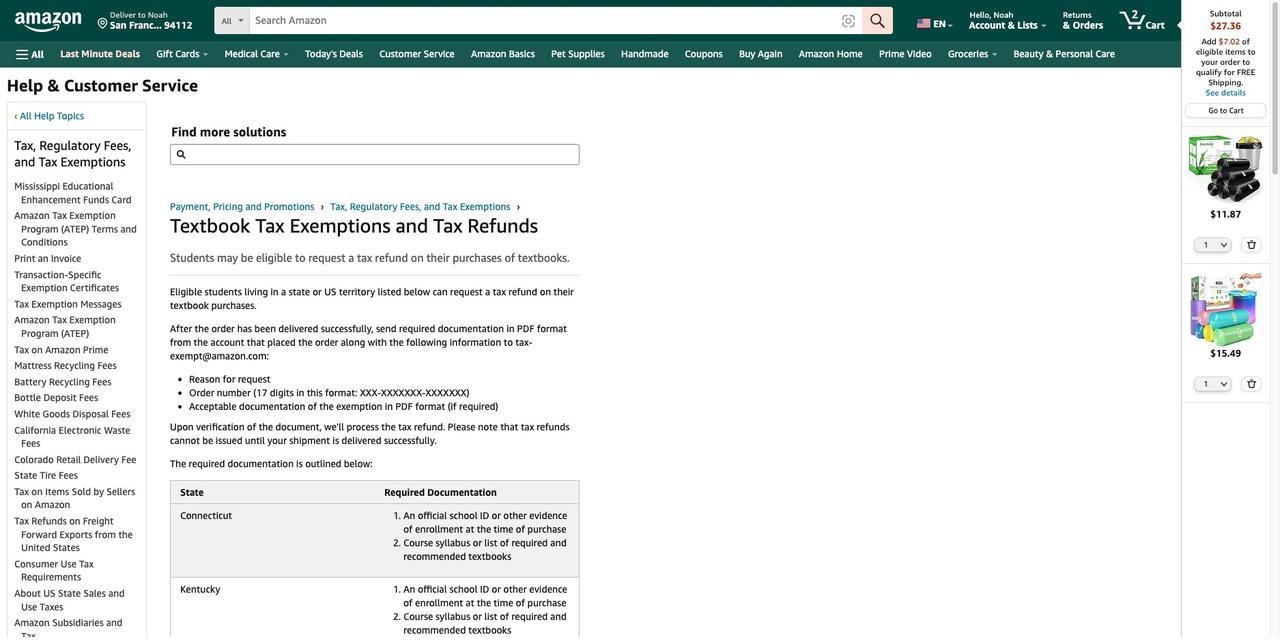 Task type: vqa. For each thing, say whether or not it's contained in the screenshot.
the top "glides"
no



Task type: locate. For each thing, give the bounding box(es) containing it.
that inside 'upon verification of the document, we'll process the tax refund. please note that             tax refunds cannot be issued until your shipment is delivered successfully.'
[[500, 422, 518, 433]]

shipping.
[[1208, 77, 1243, 87]]

is left the outlined
[[296, 458, 303, 470]]

1 vertical spatial eligible
[[256, 251, 292, 265]]

request up (17
[[238, 374, 270, 385]]

process
[[347, 422, 379, 433]]

for up 'number'
[[223, 374, 235, 385]]

delete image right dropdown image
[[1247, 240, 1257, 249]]

see details
[[1206, 87, 1246, 98]]

xxxxxxx)
[[426, 387, 470, 399]]

is down we'll
[[333, 435, 339, 447]]

1 vertical spatial us
[[43, 588, 56, 599]]

1 horizontal spatial care
[[1096, 48, 1115, 59]]

bottle deposit fees link
[[14, 392, 98, 404]]

tax up the forward
[[14, 516, 29, 527]]

1 horizontal spatial request
[[308, 251, 346, 265]]

0 vertical spatial that
[[247, 337, 265, 348]]

& for account
[[1008, 19, 1015, 31]]

a left state
[[281, 286, 286, 298]]

1 delete image from the top
[[1247, 240, 1257, 249]]

2 at from the top
[[466, 598, 474, 609]]

exemptions down payment, pricing and promotions › tax, regulatory fees, and tax exemptions ›
[[290, 214, 391, 237]]

2 school from the top
[[450, 584, 478, 596]]

battery
[[14, 376, 46, 388]]

recycling down mattress recycling fees link
[[49, 376, 90, 388]]

1 for $15.49
[[1204, 380, 1208, 389]]

tax down textbook tax exemptions and tax refunds on the left of page
[[357, 251, 372, 265]]

be right may
[[241, 251, 253, 265]]

1 enrollment from the top
[[415, 524, 463, 536]]

on up the forward
[[21, 499, 32, 511]]

print an invoice link
[[14, 253, 81, 264]]

1 (atep) from the top
[[61, 223, 89, 235]]

tax
[[39, 154, 57, 169], [443, 201, 457, 212], [52, 210, 67, 221], [255, 214, 285, 237], [433, 214, 463, 237], [14, 298, 29, 310], [52, 314, 67, 326], [14, 344, 29, 355], [14, 486, 29, 498], [14, 516, 29, 527], [79, 558, 94, 570], [21, 631, 36, 638]]

& up all help topics link
[[47, 76, 60, 95]]

1 vertical spatial an
[[404, 584, 415, 596]]

or
[[313, 286, 322, 298], [492, 510, 501, 522], [473, 538, 482, 549], [492, 584, 501, 596], [473, 611, 482, 623]]

0 horizontal spatial us
[[43, 588, 56, 599]]

in inside eligible students living in a state or us territory listed below can request a tax             refund on their textbook purchases.
[[270, 286, 279, 298]]

1 program from the top
[[21, 223, 59, 235]]

1 horizontal spatial format
[[537, 323, 567, 335]]

2 evidence from the top
[[529, 584, 567, 596]]

1 vertical spatial time
[[494, 598, 513, 609]]

time for connecticut
[[494, 524, 513, 536]]

0 vertical spatial regulatory
[[39, 138, 101, 153]]

prime
[[879, 48, 905, 59], [83, 344, 108, 355]]

course
[[404, 538, 433, 549], [404, 611, 433, 623]]

1 an official school id or other evidence of enrollment at the time of purchase course syllabus or list of required and recommended textbooks from the top
[[404, 510, 567, 563]]

1 horizontal spatial use
[[61, 558, 77, 570]]

on down state tire fees link
[[31, 486, 43, 498]]

amazon tax exemption program (atep) link
[[14, 314, 116, 339]]

0 vertical spatial their
[[427, 251, 450, 265]]

course for kentucky
[[404, 611, 433, 623]]

1 horizontal spatial order
[[315, 337, 338, 348]]

exemption up the amazon tax exemption program (atep) 'link'
[[31, 298, 78, 310]]

prime video
[[879, 48, 932, 59]]

2 other from the top
[[503, 584, 527, 596]]

groceries
[[948, 48, 988, 59]]

2 care from the left
[[1096, 48, 1115, 59]]

request inside eligible students living in a state or us territory listed below can request a tax             refund on their textbook purchases.
[[450, 286, 483, 298]]

regulatory
[[39, 138, 101, 153], [350, 201, 397, 212]]

0 horizontal spatial is
[[296, 458, 303, 470]]

amazon home link
[[791, 44, 871, 63]]

that right note in the left of the page
[[500, 422, 518, 433]]

2 horizontal spatial a
[[485, 286, 490, 298]]

official for kentucky
[[418, 584, 447, 596]]

on down textbooks.
[[540, 286, 551, 298]]

1 vertical spatial regulatory
[[350, 201, 397, 212]]

1 vertical spatial your
[[267, 435, 287, 447]]

required documentation
[[384, 487, 497, 499]]

1 left dropdown image
[[1204, 240, 1208, 249]]

2 id from the top
[[480, 584, 489, 596]]

1 left dropdown icon
[[1204, 380, 1208, 389]]

1 horizontal spatial be
[[241, 251, 253, 265]]

tax on amazon prime link
[[14, 344, 108, 355]]

tax, up textbook tax exemptions and tax refunds on the left of page
[[330, 201, 347, 212]]

document,
[[276, 422, 322, 433]]

cannot
[[170, 435, 200, 447]]

all left the last on the top of the page
[[31, 48, 44, 60]]

0 vertical spatial use
[[61, 558, 77, 570]]

1 vertical spatial an official school id or other evidence of enrollment at the time of purchase course syllabus or list of required and recommended textbooks
[[404, 584, 567, 637]]

1 list from the top
[[484, 538, 497, 549]]

0 vertical spatial recycling
[[54, 360, 95, 372]]

a down purchases
[[485, 286, 490, 298]]

1 horizontal spatial that
[[500, 422, 518, 433]]

2 1 from the top
[[1204, 380, 1208, 389]]

1 vertical spatial school
[[450, 584, 478, 596]]

from inside after the order has been delivered successfully, send required documentation in pdf                format from the account that placed the order along with the following information                to tax- exempt@amazon.com:
[[170, 337, 191, 348]]

2 horizontal spatial state
[[180, 487, 204, 499]]

with
[[368, 337, 387, 348]]

terms
[[92, 223, 118, 235]]

regulatory inside tax, regulatory fees, and tax exemptions
[[39, 138, 101, 153]]

your inside 'upon verification of the document, we'll process the tax refund. please note that             tax refunds cannot be issued until your shipment is delivered successfully.'
[[267, 435, 287, 447]]

2 vertical spatial exemptions
[[290, 214, 391, 237]]

0 vertical spatial list
[[484, 538, 497, 549]]

1 vertical spatial official
[[418, 584, 447, 596]]

all up the medical
[[222, 16, 232, 26]]

by
[[94, 486, 104, 498]]

listed
[[378, 286, 401, 298]]

0 vertical spatial official
[[418, 510, 447, 522]]

tax up mattress
[[14, 344, 29, 355]]

1 vertical spatial format
[[415, 401, 445, 413]]

0 vertical spatial your
[[1202, 57, 1218, 67]]

2 an from the top
[[404, 584, 415, 596]]

0 vertical spatial program
[[21, 223, 59, 235]]

1 official from the top
[[418, 510, 447, 522]]

pdf up "tax-"
[[517, 323, 534, 335]]

payment, pricing and promotions › tax, regulatory fees, and tax exemptions ›
[[170, 201, 523, 212]]

0 horizontal spatial be
[[202, 435, 213, 447]]

reason for request order number (17 digits in this format: xxx-xxxxxxx-xxxxxxx) acceptable documentation of the exemption in pdf format (if required)
[[189, 374, 498, 413]]

send
[[376, 323, 397, 335]]

0 vertical spatial order
[[1220, 57, 1240, 67]]

refund down textbooks.
[[509, 286, 537, 298]]

pet
[[551, 48, 566, 59]]

amazon down enhancement
[[14, 210, 50, 221]]

purchase for kentucky
[[528, 598, 566, 609]]

1 recommended from the top
[[404, 551, 466, 563]]

2 enrollment from the top
[[415, 598, 463, 609]]

2 syllabus from the top
[[436, 611, 470, 623]]

2 time from the top
[[494, 598, 513, 609]]

help down "all" button
[[7, 76, 43, 95]]

and inside tax, regulatory fees, and tax exemptions
[[14, 154, 35, 169]]

regulatory up textbook tax exemptions and tax refunds on the left of page
[[350, 201, 397, 212]]

0 horizontal spatial eligible
[[256, 251, 292, 265]]

help left topics
[[34, 110, 54, 122]]

1 vertical spatial fees,
[[400, 201, 421, 212]]

state up taxes at the bottom of the page
[[58, 588, 81, 599]]

1 vertical spatial purchase
[[528, 598, 566, 609]]

syllabus for connecticut
[[436, 538, 470, 549]]

1 vertical spatial syllabus
[[436, 611, 470, 623]]

1 an from the top
[[404, 510, 415, 522]]

1 vertical spatial (atep)
[[61, 328, 89, 339]]

fees, up educational at the left of the page
[[104, 138, 131, 153]]

noah
[[148, 10, 168, 20], [994, 10, 1013, 20]]

0 horizontal spatial fees,
[[104, 138, 131, 153]]

0 horizontal spatial ›
[[321, 201, 324, 212]]

program up the conditions
[[21, 223, 59, 235]]

be down verification
[[202, 435, 213, 447]]

1 1 from the top
[[1204, 240, 1208, 249]]

1 horizontal spatial us
[[324, 286, 336, 298]]

state tire fees link
[[14, 470, 78, 482]]

exemptions up educational at the left of the page
[[61, 154, 126, 169]]

orders
[[1073, 19, 1103, 31]]

tax, down ‹
[[14, 138, 36, 153]]

documentation up information
[[438, 323, 504, 335]]

2 recommended from the top
[[404, 625, 466, 637]]

amazon up mattress recycling fees link
[[45, 344, 80, 355]]

1 vertical spatial id
[[480, 584, 489, 596]]

1 horizontal spatial eligible
[[1196, 46, 1223, 57]]

0 vertical spatial delivered
[[278, 323, 318, 335]]

(17
[[253, 387, 267, 399]]

prime left video
[[879, 48, 905, 59]]

1 vertical spatial delete image
[[1247, 380, 1257, 389]]

to inside after the order has been delivered successfully, send required documentation in pdf                format from the account that placed the order along with the following information                to tax- exempt@amazon.com:
[[504, 337, 513, 348]]

exemption down funds
[[69, 210, 116, 221]]

refund up listed
[[375, 251, 408, 265]]

amazon image
[[15, 12, 81, 33]]

2 official from the top
[[418, 584, 447, 596]]

delivered down process
[[342, 435, 382, 447]]

consumer
[[14, 558, 58, 570]]

id
[[480, 510, 489, 522], [480, 584, 489, 596]]

service left amazon basics
[[424, 48, 455, 59]]

refunds inside mississippi educational enhancement funds card amazon tax exemption program (atep) terms and conditions print an invoice transaction-specific exemption certificates tax exemption messages amazon tax exemption program (atep) tax on amazon prime mattress recycling fees battery recycling fees bottle deposit fees white goods disposal fees california electronic waste fees colorado retail delivery fee state tire fees tax on items sold by sellers on amazon tax refunds on freight forward exports from the united states consumer use tax requirements about us state sales and use taxes amazon subsidiaries and tax
[[31, 516, 67, 527]]

white goods disposal fees link
[[14, 408, 130, 420]]

delete image right dropdown icon
[[1247, 380, 1257, 389]]

1 time from the top
[[494, 524, 513, 536]]

school for connecticut
[[450, 510, 478, 522]]

1 school from the top
[[450, 510, 478, 522]]

0 vertical spatial from
[[170, 337, 191, 348]]

free
[[1237, 67, 1256, 77]]

1 horizontal spatial your
[[1202, 57, 1218, 67]]

0 horizontal spatial format
[[415, 401, 445, 413]]

use down states
[[61, 558, 77, 570]]

2 noah from the left
[[994, 10, 1013, 20]]

other for kentucky
[[503, 584, 527, 596]]

prime up mattress recycling fees link
[[83, 344, 108, 355]]

documentation down digits on the left of the page
[[239, 401, 305, 413]]

fees, up textbook tax exemptions and tax refunds on the left of page
[[400, 201, 421, 212]]

in
[[270, 286, 279, 298], [507, 323, 515, 335], [296, 387, 304, 399], [385, 401, 393, 413]]

time for kentucky
[[494, 598, 513, 609]]

order
[[1220, 57, 1240, 67], [211, 323, 235, 335], [315, 337, 338, 348]]

1 id from the top
[[480, 510, 489, 522]]

amazon basics
[[471, 48, 535, 59]]

0 vertical spatial exemptions
[[61, 154, 126, 169]]

1 syllabus from the top
[[436, 538, 470, 549]]

1 care from the left
[[260, 48, 280, 59]]

course for connecticut
[[404, 538, 433, 549]]

2 › from the left
[[517, 201, 520, 212]]

enhancement
[[21, 194, 81, 205]]

&
[[1008, 19, 1015, 31], [1063, 19, 1070, 31], [1046, 48, 1053, 59], [47, 76, 60, 95]]

tax up purchases
[[443, 201, 457, 212]]

2 horizontal spatial order
[[1220, 57, 1240, 67]]

navigation navigation
[[0, 0, 1271, 638]]

1 vertical spatial order
[[211, 323, 235, 335]]

conditions
[[21, 236, 68, 248]]

1 vertical spatial pdf
[[395, 401, 413, 413]]

› up textbooks.
[[517, 201, 520, 212]]

noah inside deliver to noah san franc... 94112‌
[[148, 10, 168, 20]]

1 noah from the left
[[148, 10, 168, 20]]

0 vertical spatial customer
[[379, 48, 421, 59]]

fee
[[121, 454, 136, 465]]

tax, inside tax, regulatory fees, and tax exemptions
[[14, 138, 36, 153]]

amazon down tax exemption messages link
[[14, 314, 50, 326]]

textbooks
[[468, 551, 511, 563], [468, 625, 511, 637]]

0 vertical spatial help
[[7, 76, 43, 95]]

1 horizontal spatial delivered
[[342, 435, 382, 447]]

0 horizontal spatial tax,
[[14, 138, 36, 153]]

franc...
[[129, 19, 162, 31]]

pet supplies link
[[543, 44, 613, 63]]

› right promotions
[[321, 201, 324, 212]]

their down textbooks.
[[554, 286, 574, 298]]

1 horizontal spatial is
[[333, 435, 339, 447]]

0 horizontal spatial deals
[[115, 48, 140, 59]]

2 delete image from the top
[[1247, 380, 1257, 389]]

order down successfully,
[[315, 337, 338, 348]]

deals right today's
[[339, 48, 363, 59]]

0 vertical spatial id
[[480, 510, 489, 522]]

& inside returns & orders
[[1063, 19, 1070, 31]]

service down the gift
[[142, 76, 198, 95]]

tax down about
[[21, 631, 36, 638]]

their inside eligible students living in a state or us territory listed below can request a tax             refund on their textbook purchases.
[[554, 286, 574, 298]]

& left orders
[[1063, 19, 1070, 31]]

the
[[170, 458, 186, 470]]

2 purchase from the top
[[528, 598, 566, 609]]

0 vertical spatial format
[[537, 323, 567, 335]]

0 horizontal spatial regulatory
[[39, 138, 101, 153]]

1 vertical spatial textbooks
[[468, 625, 511, 637]]

customer service link
[[371, 44, 463, 63]]

service
[[424, 48, 455, 59], [142, 76, 198, 95]]

request right "can"
[[450, 286, 483, 298]]

1 purchase from the top
[[528, 524, 566, 536]]

delete image
[[1247, 240, 1257, 249], [1247, 380, 1257, 389]]

0 vertical spatial refund
[[375, 251, 408, 265]]

1 horizontal spatial deals
[[339, 48, 363, 59]]

tax down promotions
[[255, 214, 285, 237]]

1 horizontal spatial pdf
[[517, 323, 534, 335]]

cart inside the go to cart link
[[1229, 106, 1244, 115]]

to left "tax-"
[[504, 337, 513, 348]]

to
[[138, 10, 146, 20], [1248, 46, 1256, 57], [1242, 57, 1250, 67], [1220, 106, 1227, 115], [295, 251, 306, 265], [504, 337, 513, 348]]

customer
[[379, 48, 421, 59], [64, 76, 138, 95]]

2 list from the top
[[484, 611, 497, 623]]

account
[[210, 337, 244, 348]]

us inside mississippi educational enhancement funds card amazon tax exemption program (atep) terms and conditions print an invoice transaction-specific exemption certificates tax exemption messages amazon tax exemption program (atep) tax on amazon prime mattress recycling fees battery recycling fees bottle deposit fees white goods disposal fees california electronic waste fees colorado retail delivery fee state tire fees tax on items sold by sellers on amazon tax refunds on freight forward exports from the united states consumer use tax requirements about us state sales and use taxes amazon subsidiaries and tax
[[43, 588, 56, 599]]

refunds
[[537, 422, 570, 433]]

1 at from the top
[[466, 524, 474, 536]]

1 vertical spatial program
[[21, 328, 59, 339]]

educational
[[62, 180, 113, 192]]

pdf inside reason for request order number (17 digits in this format: xxx-xxxxxxx-xxxxxxx) acceptable documentation of the exemption in pdf format (if required)
[[395, 401, 413, 413]]

mattress
[[14, 360, 52, 372]]

noah right "hello," on the right top of page
[[994, 10, 1013, 20]]

0 horizontal spatial delivered
[[278, 323, 318, 335]]

evidence for connecticut
[[529, 510, 567, 522]]

other
[[503, 510, 527, 522], [503, 584, 527, 596]]

& for help
[[47, 76, 60, 95]]

search image
[[177, 150, 186, 159]]

1 vertical spatial prime
[[83, 344, 108, 355]]

tax refunds on freight forward exports from the united states link
[[14, 516, 133, 554]]

living
[[244, 286, 268, 298]]

2 course from the top
[[404, 611, 433, 623]]

amazon down taxes at the bottom of the page
[[14, 617, 50, 629]]

pdf down xxxxxxx-
[[395, 401, 413, 413]]

1 vertical spatial customer
[[64, 76, 138, 95]]

california electronic waste fees link
[[14, 424, 130, 449]]

eligible up 'qualify'
[[1196, 46, 1223, 57]]

format
[[537, 323, 567, 335], [415, 401, 445, 413]]

use down about
[[21, 601, 37, 613]]

customer right today's deals at the top of page
[[379, 48, 421, 59]]

required
[[399, 323, 435, 335], [189, 458, 225, 470], [512, 538, 548, 549], [512, 611, 548, 623]]

0 vertical spatial us
[[324, 286, 336, 298]]

0 vertical spatial cart
[[1146, 19, 1165, 31]]

2 an official school id or other evidence of enrollment at the time of purchase course syllabus or list of required and recommended textbooks from the top
[[404, 584, 567, 637]]

1 vertical spatial state
[[180, 487, 204, 499]]

syllabus for kentucky
[[436, 611, 470, 623]]

delete image for $15.49
[[1247, 380, 1257, 389]]

textbooks for connecticut
[[468, 551, 511, 563]]

eligible students living in a state or us territory listed below can request a tax             refund on their textbook purchases.
[[170, 286, 574, 312]]

Find more solutions search field
[[170, 144, 580, 165]]

0 vertical spatial recommended
[[404, 551, 466, 563]]

state down colorado
[[14, 470, 37, 482]]

1 other from the top
[[503, 510, 527, 522]]

an
[[404, 510, 415, 522], [404, 584, 415, 596]]

electronic
[[59, 424, 101, 436]]

deals down san
[[115, 48, 140, 59]]

order up account
[[211, 323, 235, 335]]

see
[[1206, 87, 1219, 98]]

messages
[[80, 298, 121, 310]]

1 vertical spatial enrollment
[[415, 598, 463, 609]]

2 deals from the left
[[339, 48, 363, 59]]

disposal
[[72, 408, 109, 420]]

1 horizontal spatial ›
[[517, 201, 520, 212]]

cart right 2
[[1146, 19, 1165, 31]]

1 vertical spatial documentation
[[239, 401, 305, 413]]

state up connecticut
[[180, 487, 204, 499]]

a
[[348, 251, 354, 265], [281, 286, 286, 298], [485, 286, 490, 298]]

tax,
[[14, 138, 36, 153], [330, 201, 347, 212]]

1 textbooks from the top
[[468, 551, 511, 563]]

1 vertical spatial refunds
[[31, 516, 67, 527]]

delivered up placed
[[278, 323, 318, 335]]

from down freight
[[95, 529, 116, 541]]

0 vertical spatial school
[[450, 510, 478, 522]]

all right ‹
[[20, 110, 32, 122]]

1 vertical spatial their
[[554, 286, 574, 298]]

exemptions up purchases
[[460, 201, 510, 212]]

0 vertical spatial enrollment
[[415, 524, 463, 536]]

enrollment for kentucky
[[415, 598, 463, 609]]

of inside of eligible items to your order to qualify for free shipping.
[[1242, 36, 1250, 46]]

0 vertical spatial an official school id or other evidence of enrollment at the time of purchase course syllabus or list of required and recommended textbooks
[[404, 510, 567, 563]]

from inside mississippi educational enhancement funds card amazon tax exemption program (atep) terms and conditions print an invoice transaction-specific exemption certificates tax exemption messages amazon tax exemption program (atep) tax on amazon prime mattress recycling fees battery recycling fees bottle deposit fees white goods disposal fees california electronic waste fees colorado retail delivery fee state tire fees tax on items sold by sellers on amazon tax refunds on freight forward exports from the united states consumer use tax requirements about us state sales and use taxes amazon subsidiaries and tax
[[95, 529, 116, 541]]

1 horizontal spatial refund
[[509, 286, 537, 298]]

cards
[[175, 48, 199, 59]]

0 vertical spatial textbooks
[[468, 551, 511, 563]]

tax up "mississippi" in the left of the page
[[39, 154, 57, 169]]

tax
[[357, 251, 372, 265], [493, 286, 506, 298], [398, 422, 412, 433], [521, 422, 534, 433]]

1 evidence from the top
[[529, 510, 567, 522]]

1 horizontal spatial cart
[[1229, 106, 1244, 115]]

us
[[324, 286, 336, 298], [43, 588, 56, 599]]

go to cart link
[[1186, 104, 1266, 117]]

0 vertical spatial for
[[1224, 67, 1235, 77]]

(atep) left "terms"
[[61, 223, 89, 235]]

1 vertical spatial that
[[500, 422, 518, 433]]

san
[[110, 19, 127, 31]]

order down $7.02
[[1220, 57, 1240, 67]]

0 horizontal spatial pdf
[[395, 401, 413, 413]]

delivered inside after the order has been delivered successfully, send required documentation in pdf                format from the account that placed the order along with the following information                to tax- exempt@amazon.com:
[[278, 323, 318, 335]]

along
[[341, 337, 365, 348]]

None submit
[[862, 7, 893, 34], [1242, 238, 1261, 252], [1242, 378, 1261, 391], [862, 7, 893, 34], [1242, 238, 1261, 252], [1242, 378, 1261, 391]]

2 horizontal spatial exemptions
[[460, 201, 510, 212]]

exemption
[[69, 210, 116, 221], [21, 282, 68, 294], [31, 298, 78, 310], [69, 314, 116, 326]]

0 vertical spatial delete image
[[1247, 240, 1257, 249]]

purchase for connecticut
[[528, 524, 566, 536]]

fees,
[[104, 138, 131, 153], [400, 201, 421, 212]]

0 vertical spatial refunds
[[468, 214, 538, 237]]

care right personal at the top right of the page
[[1096, 48, 1115, 59]]

prime video link
[[871, 44, 940, 63]]

0 vertical spatial fees,
[[104, 138, 131, 153]]

video
[[907, 48, 932, 59]]

id for connecticut
[[480, 510, 489, 522]]

delete image for $11.87
[[1247, 240, 1257, 249]]

at for kentucky
[[466, 598, 474, 609]]

hommaly 1.2 gallon 240 pcs small black trash bags, strong garbage bags, bathroom trash can bin liners unscented, mini plastic bags for office, waste basket liner, fit 3,4.5,6 liters, 0.5,0.8,1,1.2 gal image
[[1188, 132, 1263, 207]]

from down the after on the left of page
[[170, 337, 191, 348]]

0 vertical spatial tax,
[[14, 138, 36, 153]]

& for returns
[[1063, 19, 1070, 31]]

customer down the last minute deals link
[[64, 76, 138, 95]]

for left free
[[1224, 67, 1235, 77]]

a down textbook tax exemptions and tax refunds on the left of page
[[348, 251, 354, 265]]

0 horizontal spatial order
[[211, 323, 235, 335]]

format inside after the order has been delivered successfully, send required documentation in pdf                format from the account that placed the order along with the following information                to tax- exempt@amazon.com:
[[537, 323, 567, 335]]

2 textbooks from the top
[[468, 625, 511, 637]]

an official school id or other evidence of enrollment at the time of purchase course syllabus or list of required and recommended textbooks for connecticut
[[404, 510, 567, 563]]

refunds up purchases
[[468, 214, 538, 237]]

required
[[384, 487, 425, 499]]

1 course from the top
[[404, 538, 433, 549]]

0 vertical spatial pdf
[[517, 323, 534, 335]]

deliver
[[110, 10, 136, 20]]

request inside reason for request order number (17 digits in this format: xxx-xxxxxxx-xxxxxxx) acceptable documentation of the exemption in pdf format (if required)
[[238, 374, 270, 385]]

0 vertical spatial documentation
[[438, 323, 504, 335]]

service inside navigation navigation
[[424, 48, 455, 59]]

transaction-
[[14, 269, 68, 280]]

recommended for connecticut
[[404, 551, 466, 563]]

us up taxes at the bottom of the page
[[43, 588, 56, 599]]

specific
[[68, 269, 101, 280]]

outlined
[[305, 458, 341, 470]]



Task type: describe. For each thing, give the bounding box(es) containing it.
enrollment for connecticut
[[415, 524, 463, 536]]

requirements
[[21, 572, 81, 583]]

sold
[[72, 486, 91, 498]]

2 vertical spatial all
[[20, 110, 32, 122]]

us inside eligible students living in a state or us territory listed below can request a tax             refund on their textbook purchases.
[[324, 286, 336, 298]]

exemptions inside article
[[290, 214, 391, 237]]

items
[[45, 486, 69, 498]]

textbook
[[170, 300, 209, 312]]

white
[[14, 408, 40, 420]]

tax left refunds
[[521, 422, 534, 433]]

1 for $11.87
[[1204, 240, 1208, 249]]

0 horizontal spatial use
[[21, 601, 37, 613]]

delivered inside 'upon verification of the document, we'll process the tax refund. please note that             tax refunds cannot be issued until your shipment is delivered successfully.'
[[342, 435, 382, 447]]

last
[[60, 48, 79, 59]]

Search Amazon text field
[[250, 8, 835, 33]]

(if
[[448, 401, 457, 413]]

all inside search box
[[222, 16, 232, 26]]

to inside deliver to noah san franc... 94112‌
[[138, 10, 146, 20]]

1 vertical spatial tax,
[[330, 201, 347, 212]]

on up mattress
[[31, 344, 43, 355]]

help & customer service
[[7, 76, 198, 95]]

on inside eligible students living in a state or us territory listed below can request a tax             refund on their textbook purchases.
[[540, 286, 551, 298]]

eligible
[[170, 286, 202, 298]]

of inside reason for request order number (17 digits in this format: xxx-xxxxxxx-xxxxxxx) acceptable documentation of the exemption in pdf format (if required)
[[308, 401, 317, 413]]

tax down tax exemption messages link
[[52, 314, 67, 326]]

medical
[[225, 48, 258, 59]]

card
[[112, 194, 131, 205]]

account & lists
[[969, 19, 1038, 31]]

exemptions inside tax, regulatory fees, and tax exemptions
[[61, 154, 126, 169]]

handmade
[[621, 48, 669, 59]]

0 horizontal spatial a
[[281, 286, 286, 298]]

is inside 'upon verification of the document, we'll process the tax refund. please note that             tax refunds cannot be issued until your shipment is delivered successfully.'
[[333, 435, 339, 447]]

tax up successfully.
[[398, 422, 412, 433]]

tax-
[[515, 337, 533, 348]]

the inside reason for request order number (17 digits in this format: xxx-xxxxxxx-xxxxxxx) acceptable documentation of the exemption in pdf format (if required)
[[319, 401, 334, 413]]

amazon home
[[799, 48, 863, 59]]

retail
[[56, 454, 81, 465]]

forward
[[21, 529, 57, 541]]

textbook tax exemptions and tax refunds
[[170, 214, 538, 237]]

documentation
[[427, 487, 497, 499]]

beauty & personal care
[[1014, 48, 1115, 59]]

upon
[[170, 422, 194, 433]]

tax inside tax, regulatory fees, and tax exemptions
[[39, 154, 57, 169]]

subsidiaries
[[52, 617, 104, 629]]

today's deals link
[[297, 44, 371, 63]]

prime inside mississippi educational enhancement funds card amazon tax exemption program (atep) terms and conditions print an invoice transaction-specific exemption certificates tax exemption messages amazon tax exemption program (atep) tax on amazon prime mattress recycling fees battery recycling fees bottle deposit fees white goods disposal fees california electronic waste fees colorado retail delivery fee state tire fees tax on items sold by sellers on amazon tax refunds on freight forward exports from the united states consumer use tax requirements about us state sales and use taxes amazon subsidiaries and tax
[[83, 344, 108, 355]]

be inside 'upon verification of the document, we'll process the tax refund. please note that             tax refunds cannot be issued until your shipment is delivered successfully.'
[[202, 435, 213, 447]]

textbooks for kentucky
[[468, 625, 511, 637]]

colorado retail delivery fee link
[[14, 454, 136, 465]]

pet supplies
[[551, 48, 605, 59]]

tax down state tire fees link
[[14, 486, 29, 498]]

mississippi
[[14, 180, 60, 192]]

at for connecticut
[[466, 524, 474, 536]]

order
[[189, 387, 214, 399]]

sales
[[83, 588, 106, 599]]

coupons link
[[677, 44, 731, 63]]

pdf inside after the order has been delivered successfully, send required documentation in pdf                format from the account that placed the order along with the following information                to tax- exempt@amazon.com:
[[517, 323, 534, 335]]

tax, regulatory fees, and tax exemptions
[[14, 138, 131, 169]]

find
[[171, 124, 197, 139]]

colorado
[[14, 454, 54, 465]]

exemption
[[336, 401, 382, 413]]

beauty & personal care link
[[1005, 44, 1123, 63]]

more
[[200, 124, 230, 139]]

exemption down messages
[[69, 314, 116, 326]]

tax down 'tax, regulatory fees, and tax exemptions' link
[[433, 214, 463, 237]]

required inside after the order has been delivered successfully, send required documentation in pdf                format from the account that placed the order along with the following information                to tax- exempt@amazon.com:
[[399, 323, 435, 335]]

or inside eligible students living in a state or us territory listed below can request a tax             refund on their textbook purchases.
[[313, 286, 322, 298]]

1 vertical spatial is
[[296, 458, 303, 470]]

1 vertical spatial service
[[142, 76, 198, 95]]

2 vertical spatial order
[[315, 337, 338, 348]]

documentation inside reason for request order number (17 digits in this format: xxx-xxxxxxx-xxxxxxx) acceptable documentation of the exemption in pdf format (if required)
[[239, 401, 305, 413]]

medical care
[[225, 48, 280, 59]]

students
[[170, 251, 214, 265]]

recommended for kentucky
[[404, 625, 466, 637]]

promotions
[[264, 201, 314, 212]]

last minute deals
[[60, 48, 140, 59]]

been
[[255, 323, 276, 335]]

evidence for kentucky
[[529, 584, 567, 596]]

buy again link
[[731, 44, 791, 63]]

tax down transaction- on the top of page
[[14, 298, 29, 310]]

documentation inside after the order has been delivered successfully, send required documentation in pdf                format from the account that placed the order along with the following information                to tax- exempt@amazon.com:
[[438, 323, 504, 335]]

the inside mississippi educational enhancement funds card amazon tax exemption program (atep) terms and conditions print an invoice transaction-specific exemption certificates tax exemption messages amazon tax exemption program (atep) tax on amazon prime mattress recycling fees battery recycling fees bottle deposit fees white goods disposal fees california electronic waste fees colorado retail delivery fee state tire fees tax on items sold by sellers on amazon tax refunds on freight forward exports from the united states consumer use tax requirements about us state sales and use taxes amazon subsidiaries and tax
[[118, 529, 133, 541]]

refunds inside article
[[468, 214, 538, 237]]

successfully.
[[384, 435, 437, 447]]

refund inside eligible students living in a state or us territory listed below can request a tax             refund on their textbook purchases.
[[509, 286, 537, 298]]

en
[[933, 18, 946, 29]]

1 vertical spatial help
[[34, 110, 54, 122]]

go to cart
[[1209, 106, 1244, 115]]

for inside reason for request order number (17 digits in this format: xxx-xxxxxxx-xxxxxxx) acceptable documentation of the exemption in pdf format (if required)
[[223, 374, 235, 385]]

an for kentucky
[[404, 584, 415, 596]]

other for connecticut
[[503, 510, 527, 522]]

all button
[[10, 41, 50, 68]]

1 horizontal spatial a
[[348, 251, 354, 265]]

in inside after the order has been delivered successfully, send required documentation in pdf                format from the account that placed the order along with the following information                to tax- exempt@amazon.com:
[[507, 323, 515, 335]]

amazon basics link
[[463, 44, 543, 63]]

format inside reason for request order number (17 digits in this format: xxx-xxxxxxx-xxxxxxx) acceptable documentation of the exemption in pdf format (if required)
[[415, 401, 445, 413]]

all inside button
[[31, 48, 44, 60]]

acceptable
[[189, 401, 237, 413]]

upon verification of the document, we'll process the tax refund. please note that             tax refunds cannot be issued until your shipment is delivered successfully.
[[170, 422, 570, 447]]

returns
[[1063, 10, 1092, 20]]

official for connecticut
[[418, 510, 447, 522]]

2 vertical spatial documentation
[[227, 458, 294, 470]]

supplies
[[568, 48, 605, 59]]

mississippi educational enhancement funds card amazon tax exemption program (atep) terms and conditions print an invoice transaction-specific exemption certificates tax exemption messages amazon tax exemption program (atep) tax on amazon prime mattress recycling fees battery recycling fees bottle deposit fees white goods disposal fees california electronic waste fees colorado retail delivery fee state tire fees tax on items sold by sellers on amazon tax refunds on freight forward exports from the united states consumer use tax requirements about us state sales and use taxes amazon subsidiaries and tax
[[14, 180, 137, 638]]

to up shipping.
[[1242, 57, 1250, 67]]

amazon down items
[[35, 499, 70, 511]]

tax, regulatory fees, and tax exemptions link
[[330, 201, 513, 212]]

home
[[837, 48, 863, 59]]

to up state
[[295, 251, 306, 265]]

on up exports
[[69, 516, 80, 527]]

for inside of eligible items to your order to qualify for free shipping.
[[1224, 67, 1235, 77]]

& for beauty
[[1046, 48, 1053, 59]]

has
[[237, 323, 252, 335]]

0 vertical spatial request
[[308, 251, 346, 265]]

$27.36
[[1211, 20, 1241, 31]]

purchases.
[[211, 300, 257, 312]]

information
[[450, 337, 501, 348]]

tax down states
[[79, 558, 94, 570]]

school for kentucky
[[450, 584, 478, 596]]

$11.87
[[1211, 208, 1241, 220]]

eligible inside of eligible items to your order to qualify for free shipping.
[[1196, 46, 1223, 57]]

All search field
[[214, 7, 893, 36]]

0 horizontal spatial state
[[14, 470, 37, 482]]

successfully,
[[321, 323, 374, 335]]

digits
[[270, 387, 294, 399]]

0 horizontal spatial their
[[427, 251, 450, 265]]

after
[[170, 323, 192, 335]]

exempt@amazon.com:
[[170, 351, 269, 362]]

to right go
[[1220, 106, 1227, 115]]

that inside after the order has been delivered successfully, send required documentation in pdf                format from the account that placed the order along with the following information                to tax- exempt@amazon.com:
[[247, 337, 265, 348]]

1 vertical spatial recycling
[[49, 376, 90, 388]]

2 vertical spatial state
[[58, 588, 81, 599]]

an official school id or other evidence of enrollment at the time of purchase course syllabus or list of required and recommended textbooks for kentucky
[[404, 584, 567, 637]]

customer inside navigation navigation
[[379, 48, 421, 59]]

2 (atep) from the top
[[61, 328, 89, 339]]

an
[[38, 253, 49, 264]]

list for kentucky
[[484, 611, 497, 623]]

number
[[217, 387, 251, 399]]

list for connecticut
[[484, 538, 497, 549]]

medical care link
[[216, 44, 297, 63]]

issued
[[216, 435, 243, 447]]

state inside textbook tax exemptions and tax refunds article
[[180, 487, 204, 499]]

required)
[[459, 401, 498, 413]]

payment,
[[170, 201, 211, 212]]

dropdown image
[[1221, 242, 1228, 248]]

id for kentucky
[[480, 584, 489, 596]]

1 › from the left
[[321, 201, 324, 212]]

after the order has been delivered successfully, send required documentation in pdf                format from the account that placed the order along with the following information                to tax- exempt@amazon.com:
[[170, 323, 567, 362]]

an for connecticut
[[404, 510, 415, 522]]

exemption down transaction- on the top of page
[[21, 282, 68, 294]]

eligible inside textbook tax exemptions and tax refunds article
[[256, 251, 292, 265]]

to right items
[[1248, 46, 1256, 57]]

handmade link
[[613, 44, 677, 63]]

tax down enhancement
[[52, 210, 67, 221]]

refund.
[[414, 422, 445, 433]]

1 deals from the left
[[115, 48, 140, 59]]

solutions
[[233, 124, 286, 139]]

of inside 'upon verification of the document, we'll process the tax refund. please note that             tax refunds cannot be issued until your shipment is delivered successfully.'
[[247, 422, 256, 433]]

items
[[1225, 46, 1246, 57]]

bottle
[[14, 392, 41, 404]]

0 horizontal spatial customer
[[64, 76, 138, 95]]

textbook tax exemptions and tax refunds article
[[170, 214, 580, 638]]

2 program from the top
[[21, 328, 59, 339]]

0 vertical spatial be
[[241, 251, 253, 265]]

amazon left basics
[[471, 48, 506, 59]]

tax inside eligible students living in a state or us territory listed below can request a tax             refund on their textbook purchases.
[[493, 286, 506, 298]]

students
[[204, 286, 242, 298]]

1.2 gallon/330pcs strong trash bags colorful clear garbage bags by teivio, bathroom trash can bin liners, small plastic bags for home office kitchen, multicolor image
[[1188, 272, 1263, 347]]

can
[[433, 286, 448, 298]]

today's
[[305, 48, 337, 59]]

beauty
[[1014, 48, 1044, 59]]

purchases
[[453, 251, 502, 265]]

your inside of eligible items to your order to qualify for free shipping.
[[1202, 57, 1218, 67]]

help & customer service link
[[7, 76, 198, 99]]

the required documentation is outlined below:
[[170, 458, 373, 470]]

add $7.02
[[1202, 36, 1242, 46]]

xxx-
[[360, 387, 381, 399]]

prime inside navigation navigation
[[879, 48, 905, 59]]

topics
[[57, 110, 84, 122]]

on up below
[[411, 251, 424, 265]]

fees, inside tax, regulatory fees, and tax exemptions
[[104, 138, 131, 153]]

dropdown image
[[1221, 382, 1228, 387]]

find more solutions
[[171, 124, 286, 139]]

1 horizontal spatial fees,
[[400, 201, 421, 212]]

certificates
[[70, 282, 119, 294]]

order inside of eligible items to your order to qualify for free shipping.
[[1220, 57, 1240, 67]]

0 horizontal spatial refund
[[375, 251, 408, 265]]

amazon left home
[[799, 48, 834, 59]]



